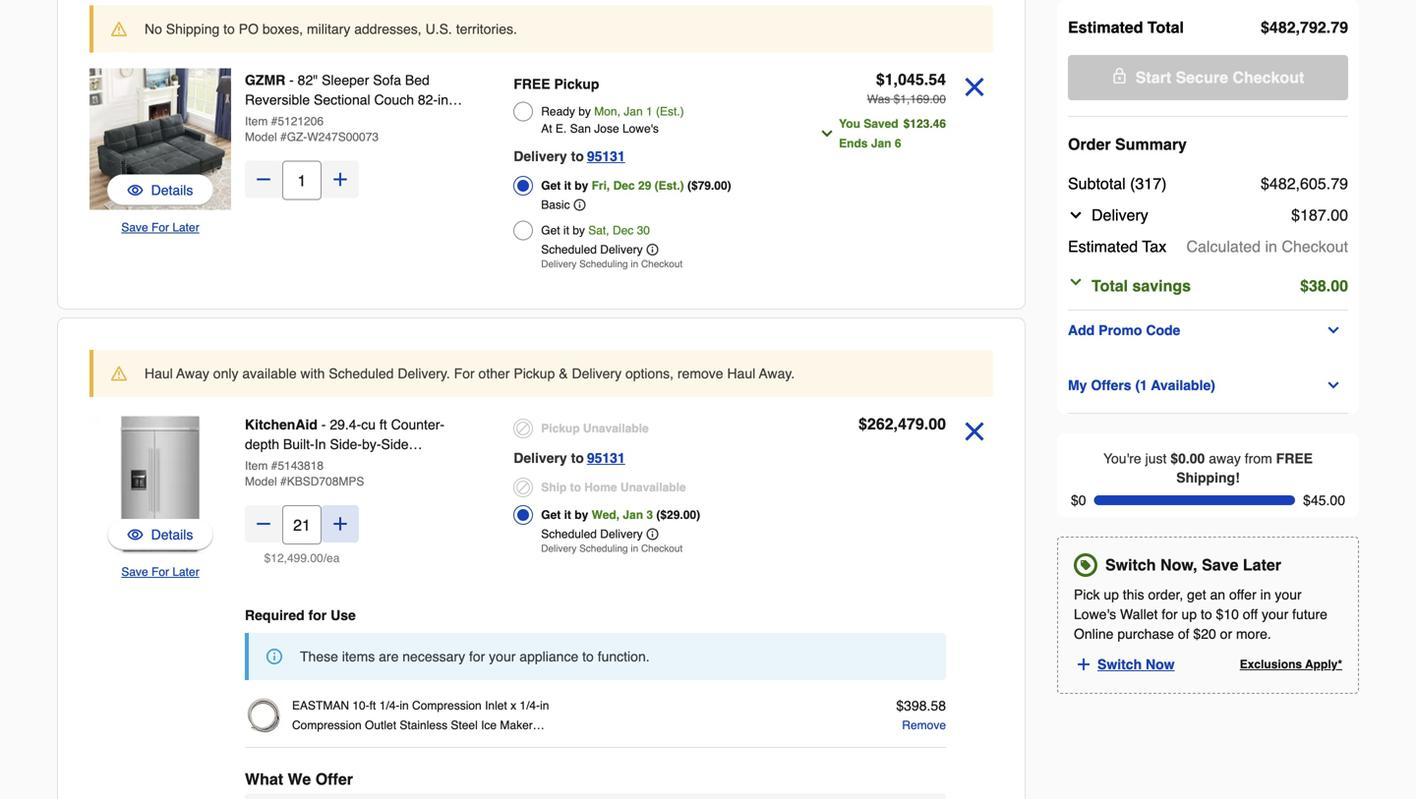Task type: describe. For each thing, give the bounding box(es) containing it.
get for get it by sat, dec 30
[[541, 224, 560, 238]]

482,792
[[1270, 18, 1327, 36]]

was
[[867, 92, 890, 106]]

you saved $ 123 . 46 ends jan 6
[[839, 117, 946, 150]]

delivery scheduling in checkout for 82" sleeper sofa bed reversible sectional couch 82-in modern black polyester/blend reclining sofa
[[541, 259, 683, 270]]

delivery.
[[398, 366, 450, 382]]

required
[[245, 608, 305, 624]]

1 horizontal spatial total
[[1148, 18, 1184, 36]]

1 vertical spatial scheduled
[[329, 366, 394, 382]]

0 vertical spatial unavailable
[[583, 422, 649, 436]]

shipping
[[166, 21, 220, 37]]

subtotal (317)
[[1068, 175, 1167, 193]]

warning image for no shipping to po boxes, military addresses, u.s. territories.
[[111, 21, 127, 37]]

eastman 10-ft 1/4-in compression inlet x 1/4-in compression outlet stainless steel ice maker connector
[[292, 699, 549, 752]]

in inside 82" sleeper sofa bed reversible sectional couch 82-in modern black polyester/blend reclining sofa
[[438, 92, 448, 108]]

more.
[[1236, 627, 1272, 642]]

0 horizontal spatial chevron down image
[[819, 126, 835, 142]]

0 vertical spatial (est.)
[[656, 105, 684, 119]]

estimated for estimated total
[[1068, 18, 1143, 36]]

option group for kitchenaid -
[[514, 415, 787, 560]]

reclining
[[245, 131, 302, 147]]

in inside pick up this order, get an offer in your lowe's wallet for up to $10 off your future online purchase of $20 or more.
[[1261, 587, 1271, 603]]

$ inside you saved $ 123 . 46 ends jan 6
[[903, 117, 910, 131]]

2 haul from the left
[[727, 366, 756, 382]]

187
[[1300, 206, 1327, 224]]

secure image
[[1112, 68, 1128, 84]]

. for $ 1,045 . 54 was $ 1,169 .00
[[924, 70, 929, 89]]

free pickup
[[514, 76, 599, 92]]

we
[[288, 771, 311, 789]]

save for later button for 82" sleeper sofa bed reversible sectional couch 82-in modern black polyester/blend reclining sofa
[[121, 218, 199, 238]]

item #5121206 model #gz-w247s00073
[[245, 115, 379, 144]]

basic
[[541, 198, 570, 212]]

switch now button
[[1074, 652, 1192, 678]]

for inside pick up this order, get an offer in your lowe's wallet for up to $10 off your future online purchase of $20 or more.
[[1162, 607, 1178, 623]]

95131 button for 82" sleeper sofa bed reversible sectional couch 82-in modern black polyester/blend reclining sofa
[[587, 145, 625, 168]]

estimated total
[[1068, 18, 1184, 36]]

x
[[511, 699, 516, 713]]

outlet
[[365, 719, 396, 733]]

free for free pickup
[[514, 76, 550, 92]]

0 vertical spatial up
[[1104, 587, 1119, 603]]

1 vertical spatial your
[[1262, 607, 1289, 623]]

exclusions apply*
[[1240, 658, 1343, 672]]

to right ship
[[570, 481, 581, 495]]

2 vertical spatial your
[[489, 649, 516, 665]]

these items are necessary for your appliance to function.
[[300, 649, 650, 665]]

checkout down 30
[[641, 259, 683, 270]]

remove item image for kitchenaid -
[[958, 415, 991, 448]]

black
[[295, 112, 329, 127]]

use
[[331, 608, 356, 624]]

addresses,
[[354, 21, 422, 37]]

connector
[[292, 739, 347, 752]]

in right x
[[540, 699, 549, 713]]

options,
[[625, 366, 674, 382]]

10-ft 1/4-in compression inlet x 1/4-in compression outlet stainless steel ice maker connector image
[[245, 696, 284, 736]]

military
[[307, 21, 350, 37]]

chevron down image for add promo code
[[1326, 323, 1342, 338]]

add promo code link
[[1068, 319, 1348, 342]]

30
[[637, 224, 650, 238]]

2 1/4- from the left
[[520, 699, 540, 713]]

wallet
[[1120, 607, 1158, 623]]

46
[[933, 117, 946, 131]]

to left po
[[223, 21, 235, 37]]

remove button
[[902, 716, 946, 736]]

0.00
[[1178, 451, 1205, 467]]

in up stainless
[[400, 699, 409, 713]]

switch for switch now
[[1098, 657, 1142, 673]]

ship to home unavailable
[[541, 481, 686, 495]]

minus image for first stepper number input field with increment and decrement buttons number field from the bottom
[[254, 514, 273, 534]]

#5143818
[[271, 459, 324, 473]]

info image for 82" sleeper sofa bed reversible sectional couch 82-in modern black polyester/blend reclining sofa
[[647, 244, 659, 256]]

1 vertical spatial unavailable
[[621, 481, 686, 495]]

it for sat,
[[563, 224, 569, 238]]

123
[[910, 117, 930, 131]]

0 horizontal spatial for
[[308, 608, 327, 624]]

$ for $ 482,605 . 79
[[1261, 175, 1270, 193]]

0 vertical spatial pickup
[[554, 76, 599, 92]]

saved
[[864, 117, 899, 131]]

scheduling for kitchenaid -
[[579, 543, 628, 555]]

12,499
[[271, 552, 307, 566]]

checkout down 3
[[641, 543, 683, 555]]

. for $ 482,605 . 79
[[1327, 175, 1331, 193]]

plus image for 1st stepper number input field with increment and decrement buttons number field from the top
[[330, 170, 350, 189]]

territories.
[[456, 21, 517, 37]]

$398.58 remove
[[896, 698, 946, 733]]

$ 38 .00
[[1300, 277, 1348, 295]]

estimated tax
[[1068, 238, 1167, 256]]

($79.00)
[[687, 179, 731, 193]]

$ 482,605 . 79
[[1261, 175, 1348, 193]]

delivery scheduling in checkout for kitchenaid -
[[541, 543, 683, 555]]

order,
[[1148, 587, 1183, 603]]

in down 30
[[631, 259, 639, 270]]

1 vertical spatial pickup
[[514, 366, 555, 382]]

$ 12,499 .00 /ea
[[264, 552, 340, 566]]

ends
[[839, 137, 868, 150]]

1 1/4- from the left
[[379, 699, 400, 713]]

calculated in checkout
[[1187, 238, 1348, 256]]

you're
[[1104, 451, 1142, 467]]

my
[[1068, 378, 1087, 393]]

$ for $ 262,479 .00
[[859, 415, 867, 433]]

1
[[646, 105, 653, 119]]

info image for kitchenaid -
[[647, 529, 659, 540]]

sat,
[[588, 224, 609, 238]]

ready
[[541, 105, 575, 119]]

delivery down get it by sat, dec 30
[[541, 259, 577, 270]]

82"
[[298, 72, 318, 88]]

to left function.
[[582, 649, 594, 665]]

reversible
[[245, 92, 310, 108]]

shipping!
[[1177, 470, 1240, 486]]

offer
[[315, 771, 353, 789]]

$ for $ 482,792 . 79
[[1261, 18, 1270, 36]]

bed
[[405, 72, 430, 88]]

dec for 29
[[613, 179, 635, 193]]

get
[[1187, 587, 1206, 603]]

$0
[[1071, 493, 1086, 509]]

my offers (1 available) link
[[1068, 374, 1348, 397]]

. inside you saved $ 123 . 46 ends jan 6
[[930, 117, 933, 131]]

info image
[[267, 649, 282, 665]]

san
[[570, 122, 591, 136]]

other
[[479, 366, 510, 382]]

warning image for haul away only available with scheduled delivery. for other pickup & delivery options, remove haul away.
[[111, 366, 127, 382]]

by up san
[[579, 105, 591, 119]]

calculated
[[1187, 238, 1261, 256]]

2 stepper number input field with increment and decrement buttons number field from the top
[[282, 506, 322, 545]]

save for later button for kitchenaid -
[[121, 563, 199, 582]]

no shipping to po boxes, military addresses, u.s. territories.
[[145, 21, 517, 37]]

1 horizontal spatial up
[[1182, 607, 1197, 623]]

.00 for 262,479
[[924, 415, 946, 433]]

$ 262,479 .00
[[859, 415, 946, 433]]

purchase
[[1118, 627, 1174, 642]]

95131 for kitchenaid -
[[587, 450, 625, 466]]

(1
[[1135, 378, 1148, 393]]

10-
[[352, 699, 370, 713]]

0 vertical spatial compression
[[412, 699, 482, 713]]

apply*
[[1305, 658, 1343, 672]]

in right calculated
[[1265, 238, 1278, 256]]

1 horizontal spatial for
[[469, 649, 485, 665]]

available)
[[1151, 378, 1216, 393]]

estimated for estimated tax
[[1068, 238, 1138, 256]]

you
[[839, 117, 861, 131]]

by for fri,
[[575, 179, 588, 193]]

$20
[[1193, 627, 1216, 642]]

model for 82" sleeper sofa bed reversible sectional couch 82-in modern black polyester/blend reclining sofa
[[245, 130, 277, 144]]

gzmr
[[245, 72, 285, 88]]

just
[[1145, 451, 1167, 467]]

ready by mon, jan 1 (est.)
[[541, 105, 684, 119]]

model for kitchenaid -
[[245, 475, 277, 489]]

start
[[1136, 68, 1172, 87]]

later up offer
[[1243, 556, 1282, 575]]

checkout inside button
[[1233, 68, 1304, 87]]

1 vertical spatial chevron down image
[[1068, 274, 1084, 290]]

#5121206
[[271, 115, 324, 128]]

in down get it by wed, jan 3 ($29.00)
[[631, 543, 639, 555]]

#kbsd708mps
[[280, 475, 364, 489]]

later for kitchenaid -
[[172, 566, 199, 579]]

block image for ship to home unavailable
[[514, 478, 533, 498]]

checkout down 187
[[1282, 238, 1348, 256]]

($29.00)
[[656, 508, 700, 522]]

95131 button for kitchenaid -
[[587, 447, 625, 470]]

0 horizontal spatial lowe's
[[623, 122, 659, 136]]

secure
[[1176, 68, 1228, 87]]

scheduled for kitchenaid -
[[541, 528, 597, 541]]

delivery right '&'
[[572, 366, 622, 382]]



Task type: locate. For each thing, give the bounding box(es) containing it.
1 vertical spatial free
[[1276, 451, 1313, 467]]

1 delivery to 95131 from the top
[[514, 149, 625, 164]]

(est.)
[[656, 105, 684, 119], [655, 179, 684, 193]]

1 vertical spatial warning image
[[111, 366, 127, 382]]

delivery scheduling in checkout down sat,
[[541, 259, 683, 270]]

262,479
[[867, 415, 924, 433]]

2 save for later button from the top
[[121, 563, 199, 582]]

or
[[1220, 627, 1232, 642]]

1 vertical spatial save for later button
[[121, 563, 199, 582]]

switch down online
[[1098, 657, 1142, 673]]

2 79 from the top
[[1331, 175, 1348, 193]]

lowe's up online
[[1074, 607, 1116, 623]]

jan left 1
[[624, 105, 643, 119]]

your right off at the right
[[1262, 607, 1289, 623]]

offer
[[1229, 587, 1257, 603]]

2 vertical spatial jan
[[623, 508, 643, 522]]

chevron down image inside "add promo code" link
[[1326, 323, 1342, 338]]

stepper number input field with increment and decrement buttons number field down #gz-
[[282, 161, 322, 200]]

1 horizontal spatial sofa
[[373, 72, 401, 88]]

2 model from the top
[[245, 475, 277, 489]]

stepper number input field with increment and decrement buttons number field up $ 12,499 .00 /ea
[[282, 506, 322, 545]]

get up basic
[[541, 179, 561, 193]]

save up an
[[1202, 556, 1239, 575]]

lowe's down 1
[[623, 122, 659, 136]]

0 vertical spatial scheduled delivery
[[541, 243, 643, 257]]

1 save for later from the top
[[121, 221, 199, 235]]

quickview image for 82" sleeper sofa bed reversible sectional couch 82-in modern black polyester/blend reclining sofa
[[127, 180, 143, 200]]

jan
[[624, 105, 643, 119], [871, 137, 892, 150], [623, 508, 643, 522]]

1 vertical spatial -
[[321, 417, 326, 433]]

save down 82" sleeper sofa bed reversible sectional couch 82-in modern black polyester/blend reclining sofa image
[[121, 221, 148, 235]]

1 scheduled delivery from the top
[[541, 243, 643, 257]]

$ for $ 38 .00
[[1300, 277, 1309, 295]]

item
[[245, 115, 268, 128], [245, 459, 268, 473]]

an
[[1210, 587, 1226, 603]]

0 vertical spatial option group
[[514, 70, 787, 275]]

by left wed, on the left bottom of page
[[575, 508, 588, 522]]

1 vertical spatial option group
[[514, 415, 787, 560]]

switch inside button
[[1098, 657, 1142, 673]]

2 warning image from the top
[[111, 366, 127, 382]]

1/4- right x
[[520, 699, 540, 713]]

2 block image from the top
[[514, 478, 533, 498]]

0 vertical spatial for
[[151, 221, 169, 235]]

0 vertical spatial save for later
[[121, 221, 199, 235]]

0 horizontal spatial total
[[1092, 277, 1128, 295]]

1 vertical spatial quickview image
[[127, 525, 143, 545]]

haul left away
[[145, 366, 173, 382]]

option group containing free pickup
[[514, 70, 787, 275]]

model down #5143818
[[245, 475, 277, 489]]

haul away only available with scheduled delivery. for other pickup & delivery options, remove haul away.
[[145, 366, 795, 382]]

get it by wed, jan 3 ($29.00)
[[541, 508, 700, 522]]

get it by fri, dec 29 (est.) ($79.00)
[[541, 179, 731, 193]]

0 vertical spatial get
[[541, 179, 561, 193]]

w247s00073
[[307, 130, 379, 144]]

off
[[1243, 607, 1258, 623]]

pickup up the ready
[[554, 76, 599, 92]]

items
[[342, 649, 375, 665]]

0 vertical spatial -
[[289, 72, 294, 88]]

1 save for later button from the top
[[121, 218, 199, 238]]

29.4-cu ft counter-depth built-in side-by-side refrigerator with ice maker (stainless steel with printshield finish) energy star image
[[90, 413, 231, 555]]

to inside pick up this order, get an offer in your lowe's wallet for up to $10 off your future online purchase of $20 or more.
[[1201, 607, 1212, 623]]

free for free shipping!
[[1276, 451, 1313, 467]]

Stepper number input field with increment and decrement buttons number field
[[282, 161, 322, 200], [282, 506, 322, 545]]

sofa
[[373, 72, 401, 88], [305, 131, 334, 147]]

2 95131 button from the top
[[587, 447, 625, 470]]

stainless
[[400, 719, 448, 733]]

your up future
[[1275, 587, 1302, 603]]

minus image
[[254, 170, 273, 189], [254, 514, 273, 534]]

delivery to 95131 down e.
[[514, 149, 625, 164]]

scheduled right with
[[329, 366, 394, 382]]

1 vertical spatial 95131
[[587, 450, 625, 466]]

0 horizontal spatial haul
[[145, 366, 173, 382]]

1 vertical spatial 79
[[1331, 175, 1348, 193]]

$ for $ 1,045 . 54 was $ 1,169 .00
[[876, 70, 885, 89]]

95131
[[587, 149, 625, 164], [587, 450, 625, 466]]

1,045
[[885, 70, 924, 89]]

(est.) right 29
[[655, 179, 684, 193]]

details for 82" sleeper sofa bed reversible sectional couch 82-in modern black polyester/blend reclining sofa
[[151, 182, 193, 198]]

get
[[541, 179, 561, 193], [541, 224, 560, 238], [541, 508, 561, 522]]

$10
[[1216, 607, 1239, 623]]

82" sleeper sofa bed reversible sectional couch 82-in modern black polyester/blend reclining sofa image
[[90, 68, 231, 210]]

sleeper
[[322, 72, 369, 88]]

1 estimated from the top
[[1068, 18, 1143, 36]]

delivery to 95131 for kitchenaid -
[[514, 450, 625, 466]]

kitchenaid
[[245, 417, 318, 433]]

info image right basic
[[574, 199, 586, 211]]

details for kitchenaid
[[151, 527, 193, 543]]

1 vertical spatial plus image
[[330, 514, 350, 534]]

1 vertical spatial save for later
[[121, 566, 199, 579]]

model inside item #5121206 model #gz-w247s00073
[[245, 130, 277, 144]]

1 vertical spatial 95131 button
[[587, 447, 625, 470]]

1 vertical spatial stepper number input field with increment and decrement buttons number field
[[282, 506, 322, 545]]

1 vertical spatial sofa
[[305, 131, 334, 147]]

haul left the 'away.'
[[727, 366, 756, 382]]

for
[[1162, 607, 1178, 623], [308, 608, 327, 624], [469, 649, 485, 665]]

warning image left away
[[111, 366, 127, 382]]

chevron down image inside my offers (1 available) link
[[1326, 378, 1342, 393]]

plus image inside switch now button
[[1075, 656, 1093, 674]]

function.
[[598, 649, 650, 665]]

2 option group from the top
[[514, 415, 787, 560]]

- left 82"
[[289, 72, 294, 88]]

item inside item #5143818 model #kbsd708mps
[[245, 459, 268, 473]]

95131 up home
[[587, 450, 625, 466]]

away
[[176, 366, 209, 382]]

block image for pickup unavailable
[[514, 419, 533, 439]]

2 vertical spatial scheduled
[[541, 528, 597, 541]]

u.s.
[[425, 21, 452, 37]]

1 79 from the top
[[1331, 18, 1348, 36]]

0 horizontal spatial up
[[1104, 587, 1119, 603]]

1 horizontal spatial lowe's
[[1074, 607, 1116, 623]]

1 vertical spatial remove item image
[[958, 415, 991, 448]]

warning image left no
[[111, 21, 127, 37]]

0 vertical spatial info image
[[574, 199, 586, 211]]

1 95131 from the top
[[587, 149, 625, 164]]

0 vertical spatial estimated
[[1068, 18, 1143, 36]]

1 vertical spatial delivery to 95131
[[514, 450, 625, 466]]

1 haul from the left
[[145, 366, 173, 382]]

0 vertical spatial delivery scheduling in checkout
[[541, 259, 683, 270]]

29
[[638, 179, 651, 193]]

info image
[[574, 199, 586, 211], [647, 244, 659, 256], [647, 529, 659, 540]]

0 vertical spatial minus image
[[254, 170, 273, 189]]

dec for 30
[[613, 224, 634, 238]]

scheduled delivery down get it by sat, dec 30
[[541, 243, 643, 257]]

482,605
[[1270, 175, 1327, 193]]

save for later for kitchenaid -
[[121, 566, 199, 579]]

quickview image for kitchenaid -
[[127, 525, 143, 545]]

option group
[[514, 70, 787, 275], [514, 415, 787, 560]]

0 vertical spatial total
[[1148, 18, 1184, 36]]

tax
[[1142, 238, 1167, 256]]

1 details from the top
[[151, 182, 193, 198]]

scheduled delivery down wed, on the left bottom of page
[[541, 528, 643, 541]]

remove item image right 54
[[958, 70, 991, 104]]

minus image up 12,499
[[254, 514, 273, 534]]

add promo code
[[1068, 323, 1181, 338]]

0 vertical spatial chevron down image
[[819, 126, 835, 142]]

1 vertical spatial it
[[563, 224, 569, 238]]

remove
[[678, 366, 723, 382]]

compression
[[412, 699, 482, 713], [292, 719, 362, 733]]

this
[[1123, 587, 1144, 603]]

estimated up secure icon
[[1068, 18, 1143, 36]]

1 warning image from the top
[[111, 21, 127, 37]]

1 block image from the top
[[514, 419, 533, 439]]

0 vertical spatial scheduling
[[579, 259, 628, 270]]

eastman
[[292, 699, 349, 713]]

chevron down image
[[819, 126, 835, 142], [1068, 274, 1084, 290]]

1 vertical spatial for
[[454, 366, 475, 382]]

item up reclining
[[245, 115, 268, 128]]

2 estimated from the top
[[1068, 238, 1138, 256]]

e.
[[556, 122, 567, 136]]

79 for $ 482,792 . 79
[[1331, 18, 1348, 36]]

switch for switch now, save later
[[1106, 556, 1156, 575]]

your left appliance
[[489, 649, 516, 665]]

1 quickview image from the top
[[127, 180, 143, 200]]

1 vertical spatial get
[[541, 224, 560, 238]]

1 vertical spatial details
[[151, 527, 193, 543]]

1 scheduling from the top
[[579, 259, 628, 270]]

2 vertical spatial get
[[541, 508, 561, 522]]

82" sleeper sofa bed reversible sectional couch 82-in modern black polyester/blend reclining sofa
[[245, 72, 448, 147]]

now
[[1146, 657, 1175, 673]]

$ 482,792 . 79
[[1261, 18, 1348, 36]]

model inside item #5143818 model #kbsd708mps
[[245, 475, 277, 489]]

info image down 30
[[647, 244, 659, 256]]

estimated left the tax
[[1068, 238, 1138, 256]]

jan inside you saved $ 123 . 46 ends jan 6
[[871, 137, 892, 150]]

delivery down subtotal (317) on the top
[[1092, 206, 1149, 224]]

subtotal
[[1068, 175, 1126, 193]]

it for wed,
[[564, 508, 571, 522]]

get for get it by wed, jan 3 ($29.00)
[[541, 508, 561, 522]]

item for kitchenaid
[[245, 459, 268, 473]]

block image
[[514, 419, 533, 439], [514, 478, 533, 498]]

lowe's inside pick up this order, get an offer in your lowe's wallet for up to $10 off your future online purchase of $20 or more.
[[1074, 607, 1116, 623]]

compression down eastman
[[292, 719, 362, 733]]

2 delivery scheduling in checkout from the top
[[541, 543, 683, 555]]

for right necessary
[[469, 649, 485, 665]]

jose
[[594, 122, 619, 136]]

2 item from the top
[[245, 459, 268, 473]]

2 save for later from the top
[[121, 566, 199, 579]]

free right from
[[1276, 451, 1313, 467]]

it down basic
[[563, 224, 569, 238]]

away
[[1209, 451, 1241, 467]]

95131 button down jose
[[587, 145, 625, 168]]

2 vertical spatial info image
[[647, 529, 659, 540]]

are
[[379, 649, 399, 665]]

0 vertical spatial warning image
[[111, 21, 127, 37]]

it for fri,
[[564, 179, 571, 193]]

boxes,
[[262, 21, 303, 37]]

1 vertical spatial estimated
[[1068, 238, 1138, 256]]

to
[[223, 21, 235, 37], [571, 149, 584, 164], [571, 450, 584, 466], [570, 481, 581, 495], [1201, 607, 1212, 623], [582, 649, 594, 665]]

remove item image for 82" sleeper sofa bed reversible sectional couch 82-in modern black polyester/blend reclining sofa
[[958, 70, 991, 104]]

1,169
[[900, 92, 930, 106]]

it up basic
[[564, 179, 571, 193]]

for left use
[[308, 608, 327, 624]]

0 vertical spatial jan
[[624, 105, 643, 119]]

in right couch
[[438, 92, 448, 108]]

plus image down w247s00073
[[330, 170, 350, 189]]

save for later down 29.4-cu ft counter-depth built-in side-by-side refrigerator with ice maker (stainless steel with printshield finish) energy star image
[[121, 566, 199, 579]]

0 horizontal spatial 1/4-
[[379, 699, 400, 713]]

jan left 6
[[871, 137, 892, 150]]

0 vertical spatial 79
[[1331, 18, 1348, 36]]

plus image
[[330, 170, 350, 189], [330, 514, 350, 534], [1075, 656, 1093, 674]]

fri,
[[592, 179, 610, 193]]

1 vertical spatial switch
[[1098, 657, 1142, 673]]

remove item image
[[958, 70, 991, 104], [958, 415, 991, 448]]

2 quickview image from the top
[[127, 525, 143, 545]]

what we offer
[[245, 771, 353, 789]]

for down 82" sleeper sofa bed reversible sectional couch 82-in modern black polyester/blend reclining sofa image
[[151, 221, 169, 235]]

2 scheduling from the top
[[579, 543, 628, 555]]

for for 82" sleeper sofa bed reversible sectional couch 82-in modern black polyester/blend reclining sofa
[[151, 221, 169, 235]]

free up the ready
[[514, 76, 550, 92]]

switch now
[[1098, 657, 1175, 673]]

scheduled
[[541, 243, 597, 257], [329, 366, 394, 382], [541, 528, 597, 541]]

switch now, save later
[[1106, 556, 1282, 575]]

pickup left '&'
[[514, 366, 555, 382]]

get for get it by fri, dec 29 (est.) ($79.00)
[[541, 179, 561, 193]]

2 get from the top
[[541, 224, 560, 238]]

mon,
[[594, 105, 621, 119]]

2 minus image from the top
[[254, 514, 273, 534]]

2 95131 from the top
[[587, 450, 625, 466]]

exclusions
[[1240, 658, 1302, 672]]

0 vertical spatial block image
[[514, 419, 533, 439]]

delivery down get it by wed, jan 3 ($29.00)
[[600, 528, 643, 541]]

0 horizontal spatial compression
[[292, 719, 362, 733]]

3 get from the top
[[541, 508, 561, 522]]

delivery down at
[[514, 149, 567, 164]]

delivery scheduling in checkout down wed, on the left bottom of page
[[541, 543, 683, 555]]

for for kitchenaid -
[[151, 566, 169, 579]]

1 option group from the top
[[514, 70, 787, 275]]

delivery down 30
[[600, 243, 643, 257]]

0 vertical spatial dec
[[613, 179, 635, 193]]

1 vertical spatial delivery scheduling in checkout
[[541, 543, 683, 555]]

1 horizontal spatial 1/4-
[[520, 699, 540, 713]]

by left fri,
[[575, 179, 588, 193]]

scheduling for 82" sleeper sofa bed reversible sectional couch 82-in modern black polyester/blend reclining sofa
[[579, 259, 628, 270]]

by for sat,
[[573, 224, 585, 238]]

79 for $ 482,605 . 79
[[1331, 175, 1348, 193]]

save for 82" sleeper sofa bed reversible sectional couch 82-in modern black polyester/blend reclining sofa
[[121, 221, 148, 235]]

up left this
[[1104, 587, 1119, 603]]

1 model from the top
[[245, 130, 277, 144]]

now,
[[1161, 556, 1198, 575]]

2 delivery to 95131 from the top
[[514, 450, 625, 466]]

- for gzmr -
[[289, 72, 294, 88]]

to up $20
[[1201, 607, 1212, 623]]

0 vertical spatial item
[[245, 115, 268, 128]]

2 vertical spatial pickup
[[541, 422, 580, 436]]

1/4- right the ft
[[379, 699, 400, 713]]

0 vertical spatial lowe's
[[623, 122, 659, 136]]

1 horizontal spatial -
[[321, 417, 326, 433]]

0 vertical spatial stepper number input field with increment and decrement buttons number field
[[282, 161, 322, 200]]

item inside item #5121206 model #gz-w247s00073
[[245, 115, 268, 128]]

1 vertical spatial (est.)
[[655, 179, 684, 193]]

0 vertical spatial plus image
[[330, 170, 350, 189]]

quickview image
[[127, 180, 143, 200], [127, 525, 143, 545]]

compression up steel in the left bottom of the page
[[412, 699, 482, 713]]

1 vertical spatial minus image
[[254, 514, 273, 534]]

later for 82" sleeper sofa bed reversible sectional couch 82-in modern black polyester/blend reclining sofa
[[172, 221, 199, 235]]

later down 82" sleeper sofa bed reversible sectional couch 82-in modern black polyester/blend reclining sofa image
[[172, 221, 199, 235]]

1 delivery scheduling in checkout from the top
[[541, 259, 683, 270]]

chevron down image left you
[[819, 126, 835, 142]]

scheduled delivery for 82" sleeper sofa bed reversible sectional couch 82-in modern black polyester/blend reclining sofa
[[541, 243, 643, 257]]

1 vertical spatial dec
[[613, 224, 634, 238]]

item left #5143818
[[245, 459, 268, 473]]

$45.00
[[1303, 493, 1345, 509]]

0 vertical spatial your
[[1275, 587, 1302, 603]]

get down ship
[[541, 508, 561, 522]]

95131 down jose
[[587, 149, 625, 164]]

get down basic
[[541, 224, 560, 238]]

. for $ 482,792 . 79
[[1327, 18, 1331, 36]]

remove item image right $ 262,479 .00
[[958, 415, 991, 448]]

95131 button
[[587, 145, 625, 168], [587, 447, 625, 470]]

dec left 29
[[613, 179, 635, 193]]

(est.) right 1
[[656, 105, 684, 119]]

model
[[245, 130, 277, 144], [245, 475, 277, 489]]

.00 for 187
[[1327, 206, 1348, 224]]

chevron down image up add
[[1068, 274, 1084, 290]]

option group for 82" sleeper sofa bed reversible sectional couch 82-in modern black polyester/blend reclining sofa
[[514, 70, 787, 275]]

for left 'other'
[[454, 366, 475, 382]]

sofa down black
[[305, 131, 334, 147]]

$
[[1261, 18, 1270, 36], [876, 70, 885, 89], [894, 92, 900, 106], [903, 117, 910, 131], [1261, 175, 1270, 193], [1292, 206, 1300, 224], [1300, 277, 1309, 295], [859, 415, 867, 433], [1171, 451, 1178, 467], [264, 552, 271, 566]]

by
[[579, 105, 591, 119], [575, 179, 588, 193], [573, 224, 585, 238], [575, 508, 588, 522]]

1 95131 button from the top
[[587, 145, 625, 168]]

1 vertical spatial chevron down image
[[1326, 323, 1342, 338]]

jan left 3
[[623, 508, 643, 522]]

option group containing delivery to
[[514, 415, 787, 560]]

1 vertical spatial lowe's
[[1074, 607, 1116, 623]]

add
[[1068, 323, 1095, 338]]

1 minus image from the top
[[254, 170, 273, 189]]

0 vertical spatial save for later button
[[121, 218, 199, 238]]

scheduled down wed, on the left bottom of page
[[541, 528, 597, 541]]

2 horizontal spatial for
[[1162, 607, 1178, 623]]

2 vertical spatial chevron down image
[[1326, 378, 1342, 393]]

2 remove item image from the top
[[958, 415, 991, 448]]

total down estimated tax
[[1092, 277, 1128, 295]]

minus image for 1st stepper number input field with increment and decrement buttons number field from the top
[[254, 170, 273, 189]]

delivery to 95131
[[514, 149, 625, 164], [514, 450, 625, 466]]

6
[[895, 137, 901, 150]]

delivery to 95131 for 82" sleeper sofa bed reversible sectional couch 82-in modern black polyester/blend reclining sofa
[[514, 149, 625, 164]]

gzmr -
[[245, 72, 298, 88]]

- right kitchenaid
[[321, 417, 326, 433]]

tag filled image
[[1077, 557, 1095, 575]]

1 vertical spatial scheduling
[[579, 543, 628, 555]]

1 get from the top
[[541, 179, 561, 193]]

delivery to 95131 up ship
[[514, 450, 625, 466]]

promo
[[1099, 323, 1142, 338]]

sofa up couch
[[373, 72, 401, 88]]

95131 for 82" sleeper sofa bed reversible sectional couch 82-in modern black polyester/blend reclining sofa
[[587, 149, 625, 164]]

delivery down ship
[[541, 543, 577, 555]]

scheduled for 82" sleeper sofa bed reversible sectional couch 82-in modern black polyester/blend reclining sofa
[[541, 243, 597, 257]]

save for kitchenaid -
[[121, 566, 148, 579]]

0 vertical spatial details
[[151, 182, 193, 198]]

0 vertical spatial 95131 button
[[587, 145, 625, 168]]

1 stepper number input field with increment and decrement buttons number field from the top
[[282, 161, 322, 200]]

summary
[[1115, 135, 1187, 153]]

0 vertical spatial switch
[[1106, 556, 1156, 575]]

2 details from the top
[[151, 527, 193, 543]]

0 vertical spatial chevron down image
[[1068, 208, 1084, 223]]

savings
[[1133, 277, 1191, 295]]

0 vertical spatial 95131
[[587, 149, 625, 164]]

haul
[[145, 366, 173, 382], [727, 366, 756, 382]]

. inside $ 1,045 . 54 was $ 1,169 .00
[[924, 70, 929, 89]]

dec left 30
[[613, 224, 634, 238]]

0 horizontal spatial free
[[514, 76, 550, 92]]

0 vertical spatial quickview image
[[127, 180, 143, 200]]

for down order,
[[1162, 607, 1178, 623]]

1 vertical spatial jan
[[871, 137, 892, 150]]

1 vertical spatial scheduled delivery
[[541, 528, 643, 541]]

appliance
[[520, 649, 579, 665]]

2 scheduled delivery from the top
[[541, 528, 643, 541]]

by left sat,
[[573, 224, 585, 238]]

available
[[242, 366, 297, 382]]

0 horizontal spatial sofa
[[305, 131, 334, 147]]

save for later for 82" sleeper sofa bed reversible sectional couch 82-in modern black polyester/blend reclining sofa
[[121, 221, 199, 235]]

1 vertical spatial up
[[1182, 607, 1197, 623]]

0 vertical spatial sofa
[[373, 72, 401, 88]]

.00 inside $ 1,045 . 54 was $ 1,169 .00
[[930, 92, 946, 106]]

item for 82" sleeper sofa bed reversible sectional couch 82-in modern black polyester/blend reclining sofa
[[245, 115, 268, 128]]

free inside free shipping!
[[1276, 451, 1313, 467]]

save for later down 82" sleeper sofa bed reversible sectional couch 82-in modern black polyester/blend reclining sofa image
[[121, 221, 199, 235]]

1 item from the top
[[245, 115, 268, 128]]

79 right 482,792
[[1331, 18, 1348, 36]]

plus image up the /ea
[[330, 514, 350, 534]]

scheduled delivery for kitchenaid -
[[541, 528, 643, 541]]

.00 for 38
[[1327, 277, 1348, 295]]

0 vertical spatial scheduled
[[541, 243, 597, 257]]

1 horizontal spatial chevron down image
[[1068, 274, 1084, 290]]

$ for $ 187 .00
[[1292, 206, 1300, 224]]

by for wed,
[[575, 508, 588, 522]]

pickup unavailable
[[541, 422, 649, 436]]

to down san
[[571, 149, 584, 164]]

free
[[514, 76, 550, 92], [1276, 451, 1313, 467]]

in right offer
[[1261, 587, 1271, 603]]

delivery up ship
[[514, 450, 567, 466]]

2 vertical spatial it
[[564, 508, 571, 522]]

warning image
[[111, 21, 127, 37], [111, 366, 127, 382]]

- for kitchenaid -
[[321, 417, 326, 433]]

save for later button down 82" sleeper sofa bed reversible sectional couch 82-in modern black polyester/blend reclining sofa image
[[121, 218, 199, 238]]

chevron down image
[[1068, 208, 1084, 223], [1326, 323, 1342, 338], [1326, 378, 1342, 393]]

to down the pickup unavailable
[[571, 450, 584, 466]]

0 vertical spatial it
[[564, 179, 571, 193]]

&
[[559, 366, 568, 382]]

1 horizontal spatial haul
[[727, 366, 756, 382]]

plus image for first stepper number input field with increment and decrement buttons number field from the bottom
[[330, 514, 350, 534]]

1 vertical spatial item
[[245, 459, 268, 473]]

$ for $ 12,499 .00 /ea
[[264, 552, 271, 566]]

scheduled down get it by sat, dec 30
[[541, 243, 597, 257]]

1 remove item image from the top
[[958, 70, 991, 104]]

0 vertical spatial remove item image
[[958, 70, 991, 104]]

later
[[172, 221, 199, 235], [1243, 556, 1282, 575], [172, 566, 199, 579]]

polyester/blend
[[333, 112, 429, 127]]

item #5143818 model #kbsd708mps
[[245, 459, 364, 489]]

chevron down image for my offers (1 available)
[[1326, 378, 1342, 393]]



Task type: vqa. For each thing, say whether or not it's contained in the screenshot.
the topmost Scheduled
yes



